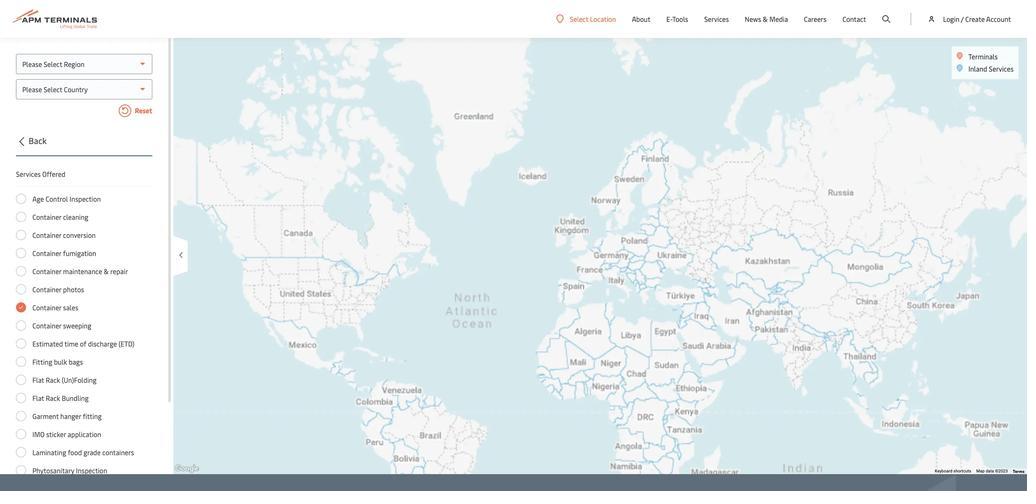 Task type: vqa. For each thing, say whether or not it's contained in the screenshot.
or
no



Task type: locate. For each thing, give the bounding box(es) containing it.
container cleaning
[[32, 212, 88, 222]]

rack down fitting bulk bags
[[46, 375, 60, 384]]

fitting
[[32, 357, 52, 366]]

services for services offered
[[16, 169, 41, 179]]

(etd)
[[119, 339, 135, 348]]

container maintenance & repair
[[32, 267, 128, 276]]

4 container from the top
[[32, 267, 61, 276]]

1 vertical spatial flat
[[32, 393, 44, 403]]

container down age
[[32, 212, 61, 222]]

2 rack from the top
[[46, 393, 60, 403]]

sales
[[63, 303, 78, 312]]

data
[[987, 469, 995, 473]]

7 container from the top
[[32, 321, 61, 330]]

conversion
[[63, 230, 96, 240]]

fitting
[[83, 411, 102, 421]]

0 vertical spatial rack
[[46, 375, 60, 384]]

bulk
[[54, 357, 67, 366]]

time
[[65, 339, 78, 348]]

rack up garment at the left of page
[[46, 393, 60, 403]]

maintenance
[[63, 267, 102, 276]]

offered
[[42, 169, 65, 179]]

& left repair
[[104, 267, 109, 276]]

/
[[962, 14, 965, 24]]

select location
[[570, 14, 617, 23]]

services left the offered on the top left of the page
[[16, 169, 41, 179]]

1 horizontal spatial &
[[763, 14, 768, 24]]

Flat Rack  (Un)Folding radio
[[16, 375, 26, 385]]

Laminating food grade containers radio
[[16, 447, 26, 457]]

phytosanitary inspection
[[32, 466, 107, 475]]

inspection
[[70, 194, 101, 203], [76, 466, 107, 475]]

services right tools
[[705, 14, 730, 24]]

cleaning
[[63, 212, 88, 222]]

inland services
[[969, 64, 1015, 73]]

account
[[987, 14, 1012, 24]]

Fitting bulk bags radio
[[16, 357, 26, 367]]

1 rack from the top
[[46, 375, 60, 384]]

Container photos radio
[[16, 284, 26, 294]]

1 flat from the top
[[32, 375, 44, 384]]

1 vertical spatial rack
[[46, 393, 60, 403]]

map data ©2023
[[977, 469, 1009, 473]]

map region
[[136, 0, 1028, 491]]

2 vertical spatial services
[[16, 169, 41, 179]]

terms
[[1014, 468, 1025, 474]]

0 vertical spatial flat
[[32, 375, 44, 384]]

login / create account
[[944, 14, 1012, 24]]

repair
[[110, 267, 128, 276]]

location
[[591, 14, 617, 23]]

bags
[[69, 357, 83, 366]]

container up estimated
[[32, 321, 61, 330]]

create
[[966, 14, 986, 24]]

select location button
[[557, 14, 617, 23]]

garment
[[32, 411, 59, 421]]

Container conversion radio
[[16, 230, 26, 240]]

grade
[[84, 448, 101, 457]]

keyboard shortcuts button
[[936, 468, 972, 474]]

login
[[944, 14, 960, 24]]

sweeping
[[63, 321, 91, 330]]

container for container sweeping
[[32, 321, 61, 330]]

inspection down grade
[[76, 466, 107, 475]]

2 container from the top
[[32, 230, 61, 240]]

container conversion
[[32, 230, 96, 240]]

Garment hanger fitting radio
[[16, 411, 26, 421]]

Container sales radio
[[16, 302, 26, 312]]

Age Control Inspection radio
[[16, 194, 26, 204]]

services
[[705, 14, 730, 24], [990, 64, 1015, 73], [16, 169, 41, 179]]

rack
[[46, 375, 60, 384], [46, 393, 60, 403]]

contact button
[[843, 0, 867, 38]]

1 vertical spatial &
[[104, 267, 109, 276]]

inspection up cleaning
[[70, 194, 101, 203]]

container for container conversion
[[32, 230, 61, 240]]

imo sticker application
[[32, 430, 101, 439]]

&
[[763, 14, 768, 24], [104, 267, 109, 276]]

0 vertical spatial &
[[763, 14, 768, 24]]

of
[[80, 339, 86, 348]]

fitting bulk bags
[[32, 357, 83, 366]]

application
[[68, 430, 101, 439]]

map
[[977, 469, 986, 473]]

tools
[[673, 14, 689, 24]]

fumigation
[[63, 248, 96, 258]]

1 vertical spatial services
[[990, 64, 1015, 73]]

services down terminals
[[990, 64, 1015, 73]]

Estimated time of discharge (ETD) radio
[[16, 339, 26, 349]]

6 container from the top
[[32, 303, 61, 312]]

age control inspection
[[32, 194, 101, 203]]

0 vertical spatial services
[[705, 14, 730, 24]]

Container sweeping radio
[[16, 320, 26, 331]]

container for container sales
[[32, 303, 61, 312]]

flat right the flat rack  (un)folding radio
[[32, 375, 44, 384]]

services button
[[705, 0, 730, 38]]

flat
[[32, 375, 44, 384], [32, 393, 44, 403]]

(un)folding
[[62, 375, 97, 384]]

food
[[68, 448, 82, 457]]

3 container from the top
[[32, 248, 61, 258]]

google image
[[173, 463, 201, 474]]

back
[[29, 135, 47, 146]]

reset button
[[16, 104, 152, 119]]

container up container sales at left bottom
[[32, 285, 61, 294]]

flat right "flat rack bundling" "radio"
[[32, 393, 44, 403]]

back button
[[13, 134, 152, 156]]

container down the container photos
[[32, 303, 61, 312]]

5 container from the top
[[32, 285, 61, 294]]

flat rack  (un)folding
[[32, 375, 97, 384]]

laminating
[[32, 448, 66, 457]]

2 flat from the top
[[32, 393, 44, 403]]

0 horizontal spatial services
[[16, 169, 41, 179]]

& right news at the top right
[[763, 14, 768, 24]]

container down 'container conversion'
[[32, 248, 61, 258]]

1 container from the top
[[32, 212, 61, 222]]

careers
[[805, 14, 827, 24]]

container
[[32, 212, 61, 222], [32, 230, 61, 240], [32, 248, 61, 258], [32, 267, 61, 276], [32, 285, 61, 294], [32, 303, 61, 312], [32, 321, 61, 330]]

about button
[[633, 0, 651, 38]]

container down container cleaning
[[32, 230, 61, 240]]

2 horizontal spatial services
[[990, 64, 1015, 73]]

discharge
[[88, 339, 117, 348]]

container up the container photos
[[32, 267, 61, 276]]

1 horizontal spatial services
[[705, 14, 730, 24]]



Task type: describe. For each thing, give the bounding box(es) containing it.
e-tools button
[[667, 0, 689, 38]]

0 horizontal spatial &
[[104, 267, 109, 276]]

photos
[[63, 285, 84, 294]]

container sales
[[32, 303, 78, 312]]

rack for (un)folding
[[46, 375, 60, 384]]

bundling
[[62, 393, 89, 403]]

control
[[46, 194, 68, 203]]

select
[[570, 14, 589, 23]]

reset
[[133, 106, 152, 115]]

garment hanger fitting
[[32, 411, 102, 421]]

containers
[[102, 448, 134, 457]]

Phytosanitary Inspection radio
[[16, 465, 26, 475]]

Container fumigation radio
[[16, 248, 26, 258]]

news
[[746, 14, 762, 24]]

hanger
[[60, 411, 81, 421]]

flat rack bundling
[[32, 393, 89, 403]]

0 vertical spatial inspection
[[70, 194, 101, 203]]

inland
[[969, 64, 988, 73]]

container fumigation
[[32, 248, 96, 258]]

laminating food grade containers
[[32, 448, 134, 457]]

©2023
[[996, 469, 1009, 473]]

container for container cleaning
[[32, 212, 61, 222]]

sticker
[[46, 430, 66, 439]]

about
[[633, 14, 651, 24]]

age
[[32, 194, 44, 203]]

media
[[770, 14, 789, 24]]

shortcuts
[[954, 469, 972, 473]]

e-
[[667, 14, 673, 24]]

container for container photos
[[32, 285, 61, 294]]

& inside news & media dropdown button
[[763, 14, 768, 24]]

1 vertical spatial inspection
[[76, 466, 107, 475]]

flat for flat rack  (un)folding
[[32, 375, 44, 384]]

Container cleaning radio
[[16, 212, 26, 222]]

estimated
[[32, 339, 63, 348]]

estimated time of discharge (etd)
[[32, 339, 135, 348]]

imo
[[32, 430, 45, 439]]

e-tools
[[667, 14, 689, 24]]

terminals
[[969, 52, 999, 61]]

terms link
[[1014, 468, 1025, 474]]

container sweeping
[[32, 321, 91, 330]]

rack for bundling
[[46, 393, 60, 403]]

Container maintenance & repair radio
[[16, 266, 26, 276]]

Flat Rack Bundling radio
[[16, 393, 26, 403]]

login / create account link
[[928, 0, 1012, 38]]

services for services
[[705, 14, 730, 24]]

IMO sticker application radio
[[16, 429, 26, 439]]

careers button
[[805, 0, 827, 38]]

flat for flat rack bundling
[[32, 393, 44, 403]]

container for container fumigation
[[32, 248, 61, 258]]

keyboard shortcuts
[[936, 469, 972, 473]]

keyboard
[[936, 469, 953, 473]]

news & media
[[746, 14, 789, 24]]

phytosanitary
[[32, 466, 74, 475]]

contact
[[843, 14, 867, 24]]

services offered
[[16, 169, 65, 179]]

container for container maintenance & repair
[[32, 267, 61, 276]]

news & media button
[[746, 0, 789, 38]]

container photos
[[32, 285, 84, 294]]



